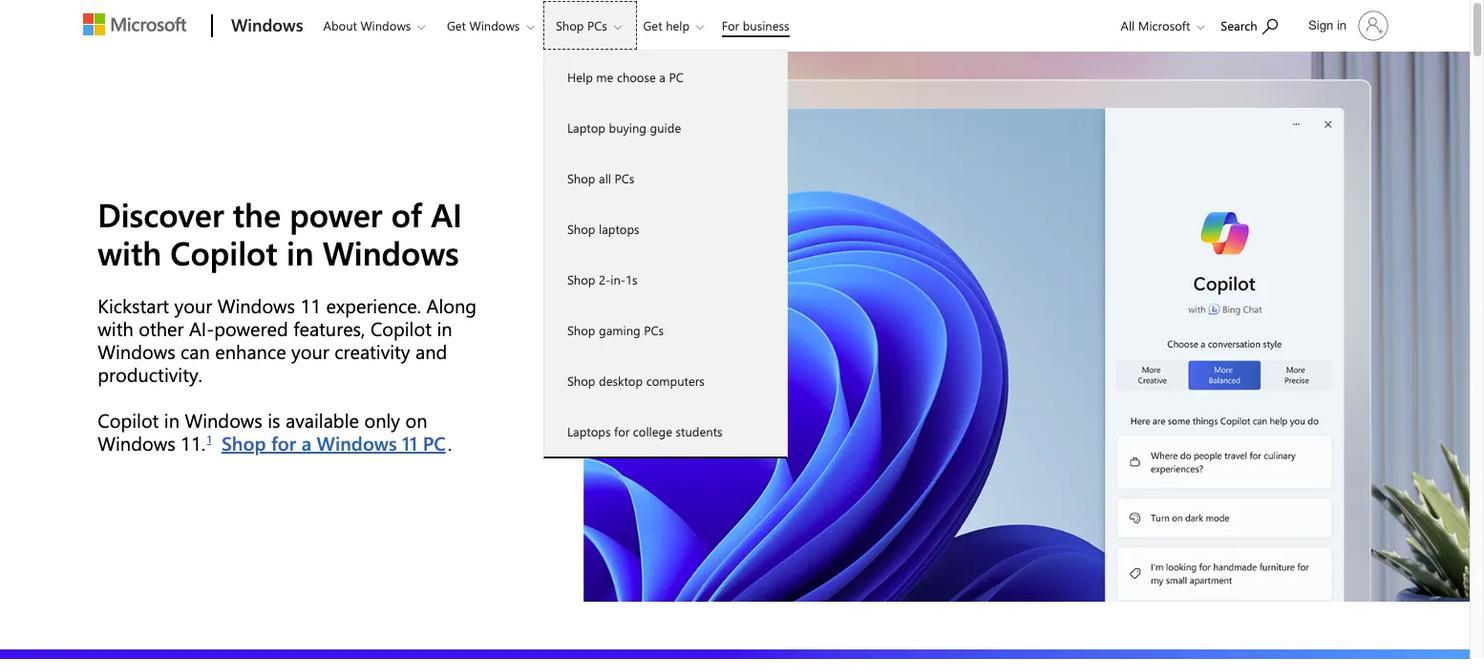 Task type: describe. For each thing, give the bounding box(es) containing it.
help
[[567, 69, 593, 85]]

about windows button
[[311, 1, 441, 50]]

all
[[599, 170, 611, 186]]

pcs inside dropdown button
[[588, 17, 607, 33]]

help
[[666, 17, 690, 33]]

shop gaming pcs link
[[544, 305, 787, 355]]

windows inside dropdown button
[[470, 17, 520, 33]]

laptops
[[599, 221, 640, 237]]

get help
[[643, 17, 690, 33]]

11
[[402, 430, 418, 455]]

about windows
[[323, 17, 411, 33]]

get windows button
[[435, 1, 550, 50]]

about
[[323, 17, 357, 33]]

for business
[[722, 17, 790, 33]]

1s
[[626, 271, 638, 288]]

get windows
[[447, 17, 520, 33]]

all
[[1121, 17, 1135, 33]]

shop for shop all pcs
[[567, 170, 596, 186]]

buying
[[609, 119, 647, 136]]

laptop buying guide link
[[544, 102, 787, 153]]

sign
[[1309, 18, 1334, 32]]

for for laptops
[[614, 423, 630, 439]]

all microsoft button
[[1106, 1, 1211, 50]]

in-
[[611, 271, 626, 288]]

guide
[[650, 119, 681, 136]]

1 vertical spatial a
[[302, 430, 312, 455]]

1 vertical spatial pc
[[423, 430, 446, 455]]

shop for shop desktop computers
[[567, 373, 596, 389]]

all microsoft
[[1121, 17, 1191, 33]]

shop all pcs link
[[544, 153, 787, 203]]

computers
[[646, 373, 705, 389]]

1 horizontal spatial pc
[[669, 69, 684, 85]]

laptops for college students link
[[544, 406, 787, 457]]

shop for shop 2-in-1s
[[567, 271, 596, 288]]



Task type: vqa. For each thing, say whether or not it's contained in the screenshot.
the me on the top of page
yes



Task type: locate. For each thing, give the bounding box(es) containing it.
1 horizontal spatial get
[[643, 17, 663, 33]]

pc right 11
[[423, 430, 446, 455]]

laptop
[[567, 119, 606, 136]]

laptop buying guide
[[567, 119, 681, 136]]

shop for shop gaming pcs
[[567, 322, 596, 338]]

2 get from the left
[[643, 17, 663, 33]]

help me choose a pc link
[[544, 52, 787, 102]]

search button
[[1213, 3, 1287, 46]]

for
[[614, 423, 630, 439], [271, 430, 296, 455]]

2 horizontal spatial pcs
[[644, 322, 664, 338]]

sign in link
[[1298, 3, 1397, 49]]

shop for shop pcs
[[556, 17, 584, 33]]

shop for shop laptops
[[567, 221, 596, 237]]

pcs up 'me'
[[588, 17, 607, 33]]

shop left desktop
[[567, 373, 596, 389]]

students
[[676, 423, 723, 439]]

get help button
[[631, 1, 719, 50]]

get left help
[[643, 17, 663, 33]]

pc right choose
[[669, 69, 684, 85]]

for for shop
[[271, 430, 296, 455]]

shop gaming pcs
[[567, 322, 664, 338]]

2-
[[599, 271, 611, 288]]

me
[[596, 69, 614, 85]]

shop desktop computers
[[567, 373, 705, 389]]

shop pcs button
[[544, 1, 637, 50]]

windows inside dropdown button
[[361, 17, 411, 33]]

microsoft
[[1138, 17, 1191, 33]]

get for get windows
[[447, 17, 466, 33]]

shop for a windows 11 pc
[[222, 430, 446, 455]]

business
[[743, 17, 790, 33]]

1
[[207, 432, 212, 446]]

for left college on the bottom
[[614, 423, 630, 439]]

shop up help
[[556, 17, 584, 33]]

0 horizontal spatial pcs
[[588, 17, 607, 33]]

college
[[633, 423, 673, 439]]

windows left about
[[231, 13, 303, 36]]

shop laptops
[[567, 221, 640, 237]]

shop for shop for a windows 11 pc
[[222, 430, 266, 455]]

2 vertical spatial pcs
[[644, 322, 664, 338]]

shop laptops link
[[544, 203, 787, 254]]

1 horizontal spatial a
[[660, 69, 666, 85]]

shop left all
[[567, 170, 596, 186]]

pcs
[[588, 17, 607, 33], [615, 170, 635, 186], [644, 322, 664, 338]]

shop all pcs
[[567, 170, 635, 186]]

for right 1 at the bottom
[[271, 430, 296, 455]]

shop left 2-
[[567, 271, 596, 288]]

1 horizontal spatial pcs
[[615, 170, 635, 186]]

choose
[[617, 69, 656, 85]]

search
[[1221, 17, 1258, 33]]

windows
[[231, 13, 303, 36], [361, 17, 411, 33], [470, 17, 520, 33], [317, 430, 397, 455]]

shop left gaming
[[567, 322, 596, 338]]

0 horizontal spatial for
[[271, 430, 296, 455]]

1 horizontal spatial for
[[614, 423, 630, 439]]

get right about windows dropdown button
[[447, 17, 466, 33]]

microsoft image
[[83, 13, 186, 35]]

desktop
[[599, 373, 643, 389]]

gaming
[[599, 322, 641, 338]]

0 horizontal spatial pc
[[423, 430, 446, 455]]

pcs for gaming
[[644, 322, 664, 338]]

1 vertical spatial pcs
[[615, 170, 635, 186]]

for business link
[[713, 1, 798, 47]]

0 vertical spatial pcs
[[588, 17, 607, 33]]

0 horizontal spatial get
[[447, 17, 466, 33]]

help me choose a pc
[[567, 69, 684, 85]]

in
[[1337, 18, 1347, 32]]

shop
[[556, 17, 584, 33], [567, 170, 596, 186], [567, 221, 596, 237], [567, 271, 596, 288], [567, 322, 596, 338], [567, 373, 596, 389], [222, 430, 266, 455]]

for
[[722, 17, 740, 33]]

shop desktop computers link
[[544, 355, 787, 406]]

shop inside dropdown button
[[556, 17, 584, 33]]

shop right '1' link
[[222, 430, 266, 455]]

1 link
[[205, 430, 213, 448]]

a
[[660, 69, 666, 85], [302, 430, 312, 455]]

pc
[[669, 69, 684, 85], [423, 430, 446, 455]]

laptops
[[567, 423, 611, 439]]

shop pcs
[[556, 17, 607, 33]]

pcs right gaming
[[644, 322, 664, 338]]

windows inside "link"
[[231, 13, 303, 36]]

windows link
[[222, 1, 309, 53]]

shop 2-in-1s link
[[544, 254, 787, 305]]

sign in
[[1309, 18, 1347, 32]]

windows left shop pcs
[[470, 17, 520, 33]]

windows left 11
[[317, 430, 397, 455]]

windows right about
[[361, 17, 411, 33]]

get for get help
[[643, 17, 663, 33]]

laptops for college students
[[567, 423, 723, 439]]

get
[[447, 17, 466, 33], [643, 17, 663, 33]]

0 horizontal spatial a
[[302, 430, 312, 455]]

0 vertical spatial pc
[[669, 69, 684, 85]]

pcs right all
[[615, 170, 635, 186]]

Search search field
[[1212, 3, 1298, 46]]

pcs for all
[[615, 170, 635, 186]]

shop for a windows 11 pc link
[[220, 428, 448, 457]]

shop 2-in-1s
[[567, 271, 638, 288]]

0 vertical spatial a
[[660, 69, 666, 85]]

shop left laptops
[[567, 221, 596, 237]]

1 get from the left
[[447, 17, 466, 33]]



